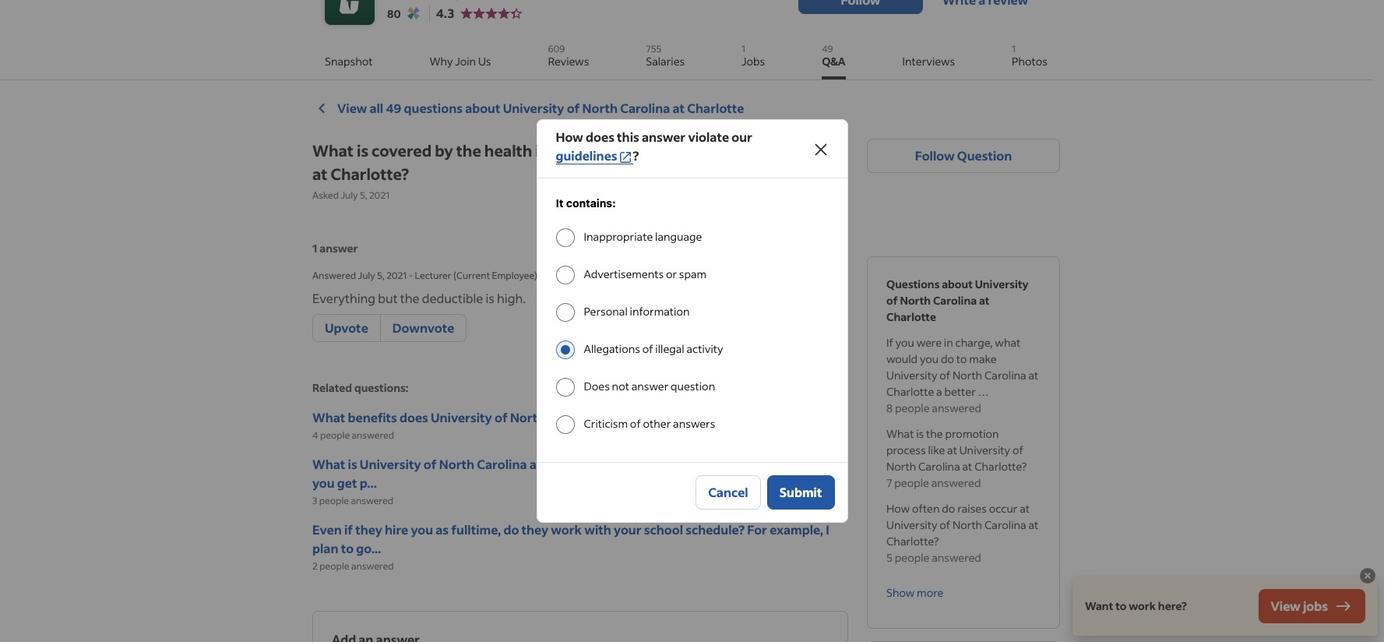 Task type: locate. For each thing, give the bounding box(es) containing it.
0 vertical spatial how
[[556, 129, 584, 145]]

carolina inside what is the promotion process like at university of north carolina at charlotte? 7 people answered
[[919, 459, 961, 474]]

you
[[896, 335, 915, 350], [920, 352, 939, 367], [313, 475, 335, 491], [411, 522, 433, 538]]

not
[[612, 379, 630, 394]]

or
[[666, 267, 677, 281]]

0 vertical spatial july
[[341, 190, 358, 201]]

north up the what is university of north carolina at charlotte sick leave policy? how many sick days do you get p... link
[[510, 409, 546, 426]]

you left as
[[411, 522, 433, 538]]

1 horizontal spatial to
[[957, 352, 968, 367]]

north up better
[[953, 368, 983, 383]]

0 vertical spatial to
[[957, 352, 968, 367]]

they up go...
[[356, 522, 383, 538]]

0 horizontal spatial 1
[[313, 241, 318, 256]]

how down 7 on the bottom of the page
[[887, 501, 910, 516]]

answer up the answered
[[320, 241, 358, 256]]

how inside dialog
[[556, 129, 584, 145]]

0 vertical spatial charlotte?
[[331, 164, 409, 184]]

0 horizontal spatial 5,
[[360, 190, 368, 201]]

1 horizontal spatial how
[[708, 456, 736, 473]]

1 vertical spatial 5,
[[377, 270, 385, 282]]

2 horizontal spatial charlotte?
[[975, 459, 1028, 474]]

what up asked
[[313, 141, 354, 161]]

charlotte? down covered
[[331, 164, 409, 184]]

8
[[887, 401, 893, 416]]

snapshot
[[325, 54, 373, 69]]

if
[[344, 522, 353, 538]]

how up guidelines
[[556, 129, 584, 145]]

0 horizontal spatial -
[[409, 270, 413, 282]]

what for does
[[313, 409, 346, 426]]

2 horizontal spatial how
[[887, 501, 910, 516]]

how up "cancel"
[[708, 456, 736, 473]]

work left here?
[[1130, 599, 1157, 613]]

about inside 'questions about university of north carolina at charlotte'
[[942, 277, 973, 292]]

1 vertical spatial 2021
[[387, 270, 407, 282]]

to down "if"
[[341, 540, 354, 557]]

question
[[958, 148, 1013, 164]]

0 vertical spatial 49
[[822, 43, 834, 55]]

is left covered
[[357, 141, 369, 161]]

advertisements or spam
[[584, 267, 707, 281]]

carolina down like
[[919, 459, 961, 474]]

49 right all
[[386, 100, 402, 116]]

follow question
[[915, 148, 1013, 164]]

benefits
[[348, 409, 397, 426]]

does up the guidelines link
[[586, 129, 615, 145]]

july right asked
[[341, 190, 358, 201]]

49 inside 49 q&a
[[822, 43, 834, 55]]

answered down benefits
[[352, 430, 394, 441]]

promotion
[[946, 427, 1000, 441]]

0 horizontal spatial to
[[341, 540, 354, 557]]

show more
[[887, 585, 944, 600]]

is inside what is university of north carolina at charlotte sick leave policy? how many sick days do you get p... 3 people answered
[[348, 456, 357, 473]]

high.
[[497, 290, 526, 307]]

1 horizontal spatial -
[[540, 270, 544, 282]]

with
[[585, 522, 612, 538]]

charlotte? up occur
[[975, 459, 1028, 474]]

north inside what is university of north carolina at charlotte sick leave policy? how many sick days do you get p... 3 people answered
[[439, 456, 475, 473]]

charlotte inside what benefits does university of north carolina at charlotte offer? 4 people answered
[[615, 409, 672, 426]]

2 vertical spatial how
[[887, 501, 910, 516]]

answer
[[642, 129, 686, 145], [320, 241, 358, 256], [632, 379, 669, 394]]

policy?
[[664, 456, 706, 473]]

contains:
[[566, 196, 616, 210]]

salaries
[[646, 54, 685, 69]]

the for what is the promotion process like at university of north carolina at charlotte? 7 people answered
[[927, 427, 944, 441]]

what for university
[[313, 456, 346, 473]]

2021 up but
[[387, 270, 407, 282]]

they right fulltime,
[[522, 522, 549, 538]]

1 horizontal spatial 1
[[742, 43, 746, 55]]

schedule?
[[686, 522, 745, 538]]

5, right asked
[[360, 190, 368, 201]]

1 horizontal spatial about
[[942, 277, 973, 292]]

carolina inside what is university of north carolina at charlotte sick leave policy? how many sick days do you get p... 3 people answered
[[477, 456, 527, 473]]

personal
[[584, 304, 628, 319]]

sick left "leave"
[[604, 456, 627, 473]]

answered down p...
[[351, 495, 394, 507]]

north inside if you were in charge, what would you do to make university of north carolina at charlotte a better … 8 people answered
[[953, 368, 983, 383]]

0 vertical spatial does
[[586, 129, 615, 145]]

chhs
[[546, 270, 571, 282]]

1 vertical spatial about
[[942, 277, 973, 292]]

1 horizontal spatial 49
[[822, 43, 834, 55]]

carolina down the does
[[548, 409, 598, 426]]

for
[[748, 522, 768, 538]]

49 q&a
[[822, 43, 846, 69]]

carolina down occur
[[985, 518, 1027, 533]]

north up as
[[439, 456, 475, 473]]

answer right this
[[642, 129, 686, 145]]

0 vertical spatial view
[[337, 100, 367, 116]]

answered up raises
[[932, 476, 982, 491]]

does
[[584, 379, 610, 394]]

do right often
[[942, 501, 956, 516]]

do right days
[[830, 456, 845, 473]]

1 vertical spatial how
[[708, 456, 736, 473]]

0 horizontal spatial 49
[[386, 100, 402, 116]]

university inside what benefits does university of north carolina at charlotte offer? 4 people answered
[[431, 409, 492, 426]]

submit
[[780, 484, 823, 500]]

0 horizontal spatial the
[[400, 290, 420, 307]]

do inside how often do raises occur at university of north carolina at charlotte? 5 people answered
[[942, 501, 956, 516]]

0 horizontal spatial work
[[551, 522, 582, 538]]

university
[[503, 100, 565, 116], [630, 141, 707, 161], [975, 277, 1029, 292], [887, 368, 938, 383], [431, 409, 492, 426], [960, 443, 1011, 458], [360, 456, 421, 473], [887, 518, 938, 533]]

carolina up "…"
[[985, 368, 1027, 383]]

but
[[378, 290, 398, 307]]

- left chhs
[[540, 270, 544, 282]]

1 horizontal spatial charlotte?
[[887, 534, 939, 549]]

49
[[822, 43, 834, 55], [386, 100, 402, 116]]

at
[[673, 100, 685, 116], [612, 141, 627, 161], [313, 164, 328, 184], [980, 293, 990, 308], [1029, 368, 1039, 383], [601, 409, 613, 426], [948, 443, 958, 458], [530, 456, 542, 473], [963, 459, 973, 474], [1020, 501, 1030, 516], [1029, 518, 1039, 533]]

this
[[617, 129, 640, 145]]

1 horizontal spatial does
[[586, 129, 615, 145]]

people right 2
[[320, 561, 350, 572]]

the inside what is the promotion process like at university of north carolina at charlotte? 7 people answered
[[927, 427, 944, 441]]

of inside if you were in charge, what would you do to make university of north carolina at charlotte a better … 8 people answered
[[940, 368, 951, 383]]

the inside the what is covered by the health insurance at university of north carolina at charlotte? asked july 5, 2021
[[456, 141, 482, 161]]

-
[[409, 270, 413, 282], [540, 270, 544, 282]]

cancel button
[[696, 475, 761, 510]]

view left "jobs"
[[1271, 598, 1301, 614]]

show more button
[[887, 575, 944, 610]]

what benefits does university of north carolina at charlotte offer? link
[[313, 409, 849, 427]]

would
[[887, 352, 918, 367]]

other
[[643, 416, 671, 431]]

carolina inside the what is covered by the health insurance at university of north carolina at charlotte? asked july 5, 2021
[[777, 141, 840, 161]]

1 vertical spatial 49
[[386, 100, 402, 116]]

follow
[[915, 148, 955, 164]]

0 vertical spatial work
[[551, 522, 582, 538]]

answer right not
[[632, 379, 669, 394]]

plan
[[313, 540, 339, 557]]

how for how often do raises occur at university of north carolina at charlotte? 5 people answered
[[887, 501, 910, 516]]

do down the in
[[941, 352, 955, 367]]

1 horizontal spatial view
[[1271, 598, 1301, 614]]

employee)
[[492, 270, 538, 282]]

None radio
[[556, 228, 575, 247], [556, 341, 575, 359], [556, 228, 575, 247], [556, 341, 575, 359]]

leave
[[630, 456, 661, 473]]

at inside what is university of north carolina at charlotte sick leave policy? how many sick days do you get p... 3 people answered
[[530, 456, 542, 473]]

5, up but
[[377, 270, 385, 282]]

answered inside what is university of north carolina at charlotte sick leave policy? how many sick days do you get p... 3 people answered
[[351, 495, 394, 507]]

view all 49 questions about university of north carolina at charlotte link
[[313, 99, 745, 118]]

questions about university of north carolina at charlotte
[[887, 277, 1029, 325]]

0 vertical spatial about
[[465, 100, 501, 116]]

carolina down what benefits does university of north carolina at charlotte offer? 4 people answered
[[477, 456, 527, 473]]

carolina up the in
[[934, 293, 977, 308]]

what up get
[[313, 456, 346, 473]]

to down charge,
[[957, 352, 968, 367]]

work left with
[[551, 522, 582, 538]]

2021 down covered
[[369, 190, 390, 201]]

view inside the view all 49 questions about university of north carolina at charlotte link
[[337, 100, 367, 116]]

do
[[941, 352, 955, 367], [830, 456, 845, 473], [942, 501, 956, 516], [504, 522, 519, 538]]

what inside the what is covered by the health insurance at university of north carolina at charlotte? asked july 5, 2021
[[313, 141, 354, 161]]

None radio
[[556, 266, 575, 284], [556, 303, 575, 322], [556, 378, 575, 397], [556, 415, 575, 434], [556, 266, 575, 284], [556, 303, 575, 322], [556, 378, 575, 397], [556, 415, 575, 434]]

carolina right our
[[777, 141, 840, 161]]

1 photos
[[1012, 43, 1048, 69]]

more
[[917, 585, 944, 600]]

0 horizontal spatial how
[[556, 129, 584, 145]]

what is the promotion process like at university of north carolina at charlotte? 7 people answered
[[887, 427, 1028, 491]]

charlotte?
[[331, 164, 409, 184], [975, 459, 1028, 474], [887, 534, 939, 549]]

the up like
[[927, 427, 944, 441]]

0 vertical spatial 2021
[[369, 190, 390, 201]]

1 inside 1 photos
[[1012, 43, 1016, 55]]

of inside what is university of north carolina at charlotte sick leave policy? how many sick days do you get p... 3 people answered
[[424, 456, 437, 473]]

sick left days
[[774, 456, 797, 473]]

5,
[[360, 190, 368, 201], [377, 270, 385, 282]]

1 horizontal spatial sick
[[774, 456, 797, 473]]

how
[[556, 129, 584, 145], [708, 456, 736, 473], [887, 501, 910, 516]]

days
[[800, 456, 827, 473]]

answered down go...
[[351, 561, 394, 572]]

what inside what is the promotion process like at university of north carolina at charlotte? 7 people answered
[[887, 427, 915, 441]]

2 horizontal spatial to
[[1116, 599, 1127, 613]]

north inside how often do raises occur at university of north carolina at charlotte? 5 people answered
[[953, 518, 983, 533]]

questions:
[[354, 381, 409, 395]]

what inside what is university of north carolina at charlotte sick leave policy? how many sick days do you get p... 3 people answered
[[313, 456, 346, 473]]

2 sick from the left
[[774, 456, 797, 473]]

1 horizontal spatial they
[[522, 522, 549, 538]]

2 vertical spatial answer
[[632, 379, 669, 394]]

charlotte up 8
[[887, 385, 935, 399]]

charge,
[[956, 335, 993, 350]]

fulltime,
[[451, 522, 501, 538]]

0 horizontal spatial sick
[[604, 456, 627, 473]]

to inside even if they hire you as fulltime, do they work with your school schedule? for example, i plan to go... 2 people answered
[[341, 540, 354, 557]]

about right questions on the right of the page
[[942, 277, 973, 292]]

to right want
[[1116, 599, 1127, 613]]

charlotte down "does not answer question"
[[615, 409, 672, 426]]

people right 5
[[895, 551, 930, 565]]

view inside view jobs link
[[1271, 598, 1301, 614]]

49 right 1 jobs
[[822, 43, 834, 55]]

charlotte inside what is university of north carolina at charlotte sick leave policy? how many sick days do you get p... 3 people answered
[[544, 456, 601, 473]]

why
[[430, 54, 453, 69]]

guidelines
[[556, 147, 618, 164]]

what inside what benefits does university of north carolina at charlotte offer? 4 people answered
[[313, 409, 346, 426]]

answered down better
[[932, 401, 982, 416]]

question
[[671, 379, 716, 394]]

1 vertical spatial charlotte?
[[975, 459, 1028, 474]]

2 horizontal spatial the
[[927, 427, 944, 441]]

1 vertical spatial the
[[400, 290, 420, 307]]

1 vertical spatial does
[[400, 409, 428, 426]]

1 vertical spatial july
[[358, 270, 375, 282]]

offer?
[[675, 409, 711, 426]]

view for view all 49 questions about university of north carolina at charlotte
[[337, 100, 367, 116]]

you up 3
[[313, 475, 335, 491]]

people inside even if they hire you as fulltime, do they work with your school schedule? for example, i plan to go... 2 people answered
[[320, 561, 350, 572]]

does
[[586, 129, 615, 145], [400, 409, 428, 426]]

north down questions on the right of the page
[[900, 293, 931, 308]]

university inside what is the promotion process like at university of north carolina at charlotte? 7 people answered
[[960, 443, 1011, 458]]

charlotte down what benefits does university of north carolina at charlotte offer? link
[[544, 456, 601, 473]]

the right but
[[400, 290, 420, 307]]

people inside what is university of north carolina at charlotte sick leave policy? how many sick days do you get p... 3 people answered
[[319, 495, 349, 507]]

2 - from the left
[[540, 270, 544, 282]]

it contains:
[[556, 196, 616, 210]]

show
[[887, 585, 915, 600]]

2 horizontal spatial 1
[[1012, 43, 1016, 55]]

2 vertical spatial the
[[927, 427, 944, 441]]

do right fulltime,
[[504, 522, 519, 538]]

1 vertical spatial view
[[1271, 598, 1301, 614]]

a
[[937, 385, 943, 399]]

charlotte? up 5
[[887, 534, 939, 549]]

0 horizontal spatial charlotte?
[[331, 164, 409, 184]]

criticism
[[584, 416, 628, 431]]

is for charlotte?
[[357, 141, 369, 161]]

charlotte inside if you were in charge, what would you do to make university of north carolina at charlotte a better … 8 people answered
[[887, 385, 935, 399]]

charlotte up were
[[887, 310, 937, 325]]

answered inside even if they hire you as fulltime, do they work with your school schedule? for example, i plan to go... 2 people answered
[[351, 561, 394, 572]]

what up 4
[[313, 409, 346, 426]]

to inside if you were in charge, what would you do to make university of north carolina at charlotte a better … 8 people answered
[[957, 352, 968, 367]]

people right 7 on the bottom of the page
[[895, 476, 930, 491]]

july up everything
[[358, 270, 375, 282]]

0 horizontal spatial does
[[400, 409, 428, 426]]

carolina up how does this answer violate our
[[620, 100, 670, 116]]

2021
[[369, 190, 390, 201], [387, 270, 407, 282]]

1 horizontal spatial the
[[456, 141, 482, 161]]

everything but the deductible is high.
[[313, 290, 526, 307]]

july inside the what is covered by the health insurance at university of north carolina at charlotte? asked july 5, 2021
[[341, 190, 358, 201]]

1 horizontal spatial 5,
[[377, 270, 385, 282]]

is inside what is the promotion process like at university of north carolina at charlotte? 7 people answered
[[917, 427, 924, 441]]

north down raises
[[953, 518, 983, 533]]

2 vertical spatial charlotte?
[[887, 534, 939, 549]]

people right 8
[[895, 401, 930, 416]]

north inside 'questions about university of north carolina at charlotte'
[[900, 293, 931, 308]]

answered inside if you were in charge, what would you do to make university of north carolina at charlotte a better … 8 people answered
[[932, 401, 982, 416]]

what up process
[[887, 427, 915, 441]]

1 jobs
[[742, 43, 765, 69]]

0 vertical spatial the
[[456, 141, 482, 161]]

how often do raises occur at university of north carolina at charlotte? 5 people answered
[[887, 501, 1039, 565]]

1 vertical spatial to
[[341, 540, 354, 557]]

cancel
[[709, 484, 749, 500]]

does right benefits
[[400, 409, 428, 426]]

what for the
[[887, 427, 915, 441]]

0 horizontal spatial view
[[337, 100, 367, 116]]

people right 4
[[320, 430, 350, 441]]

view left all
[[337, 100, 367, 116]]

what is covered by the health insurance at university of north carolina at charlotte? element
[[313, 257, 849, 599]]

north right violate
[[730, 141, 774, 161]]

0 vertical spatial 5,
[[360, 190, 368, 201]]

is up get
[[348, 456, 357, 473]]

north down process
[[887, 459, 917, 474]]

1 vertical spatial work
[[1130, 599, 1157, 613]]

is up process
[[917, 427, 924, 441]]

answered up more at the right of the page
[[932, 551, 982, 565]]

how inside how often do raises occur at university of north carolina at charlotte? 5 people answered
[[887, 501, 910, 516]]

about down us
[[465, 100, 501, 116]]

your
[[614, 522, 642, 538]]

the right by
[[456, 141, 482, 161]]

photos
[[1012, 54, 1048, 69]]

about
[[465, 100, 501, 116], [942, 277, 973, 292]]

- left 'lecturer'
[[409, 270, 413, 282]]

jobs
[[742, 54, 765, 69]]

0 horizontal spatial they
[[356, 522, 383, 538]]

view
[[337, 100, 367, 116], [1271, 598, 1301, 614]]

carolina inside how often do raises occur at university of north carolina at charlotte? 5 people answered
[[985, 518, 1027, 533]]

is inside the what is covered by the health insurance at university of north carolina at charlotte? asked july 5, 2021
[[357, 141, 369, 161]]

view for view jobs
[[1271, 598, 1301, 614]]

1 sick from the left
[[604, 456, 627, 473]]

1 inside 1 jobs
[[742, 43, 746, 55]]

of inside what benefits does university of north carolina at charlotte offer? 4 people answered
[[495, 409, 508, 426]]

people right 3
[[319, 495, 349, 507]]

1
[[742, 43, 746, 55], [1012, 43, 1016, 55], [313, 241, 318, 256]]



Task type: describe. For each thing, give the bounding box(es) containing it.
1 - from the left
[[409, 270, 413, 282]]

…
[[979, 385, 989, 399]]

i
[[826, 522, 830, 538]]

of inside what is the promotion process like at university of north carolina at charlotte? 7 people answered
[[1013, 443, 1024, 458]]

school
[[644, 522, 683, 538]]

charlotte? inside how often do raises occur at university of north carolina at charlotte? 5 people answered
[[887, 534, 939, 549]]

do inside even if they hire you as fulltime, do they work with your school schedule? for example, i plan to go... 2 people answered
[[504, 522, 519, 538]]

1 they from the left
[[356, 522, 383, 538]]

how inside what is university of north carolina at charlotte sick leave policy? how many sick days do you get p... 3 people answered
[[708, 456, 736, 473]]

q&a
[[822, 54, 846, 69]]

insurance
[[536, 141, 609, 161]]

july inside what is covered by the health insurance at university of north carolina at charlotte? element
[[358, 270, 375, 282]]

allegations of illegal activity
[[584, 341, 724, 356]]

here?
[[1159, 599, 1188, 613]]

?
[[633, 147, 639, 164]]

2021 inside what is covered by the health insurance at university of north carolina at charlotte? element
[[387, 270, 407, 282]]

follow question button
[[867, 139, 1061, 173]]

what is university of north carolina at charlotte sick leave policy? how many sick days do you get p... link
[[313, 455, 849, 493]]

of inside 'questions about university of north carolina at charlotte'
[[887, 293, 898, 308]]

5, inside the what is covered by the health insurance at university of north carolina at charlotte? asked july 5, 2021
[[360, 190, 368, 201]]

us
[[478, 54, 491, 69]]

everything
[[313, 290, 376, 307]]

jobs
[[1304, 598, 1329, 614]]

is for 7
[[917, 427, 924, 441]]

like
[[929, 443, 946, 458]]

answered inside what is the promotion process like at university of north carolina at charlotte? 7 people answered
[[932, 476, 982, 491]]

view jobs
[[1271, 598, 1329, 614]]

get
[[337, 475, 357, 491]]

3
[[313, 495, 317, 507]]

1 horizontal spatial work
[[1130, 599, 1157, 613]]

49 inside the view all 49 questions about university of north carolina at charlotte link
[[386, 100, 402, 116]]

north inside what is the promotion process like at university of north carolina at charlotte? 7 people answered
[[887, 459, 917, 474]]

even if they hire you as fulltime, do they work with your school schedule? for example, i plan to go... 2 people answered
[[313, 522, 830, 572]]

80
[[387, 6, 401, 21]]

work wellbeing logo image
[[407, 7, 420, 19]]

often
[[913, 501, 940, 516]]

why join us link
[[430, 37, 491, 79]]

questions
[[887, 277, 940, 292]]

609
[[548, 43, 565, 55]]

north inside what benefits does university of north carolina at charlotte offer? 4 people answered
[[510, 409, 546, 426]]

at inside 'questions about university of north carolina at charlotte'
[[980, 293, 990, 308]]

what for covered
[[313, 141, 354, 161]]

view jobs link
[[1259, 589, 1366, 623]]

if you were in charge, what would you do to make university of north carolina at charlotte a better … 8 people answered
[[887, 335, 1039, 416]]

activity
[[687, 341, 724, 356]]

4
[[313, 430, 318, 441]]

people inside what is the promotion process like at university of north carolina at charlotte? 7 people answered
[[895, 476, 930, 491]]

of inside how often do raises occur at university of north carolina at charlotte? 5 people answered
[[940, 518, 951, 533]]

interviews
[[903, 54, 956, 69]]

health
[[485, 141, 533, 161]]

you inside what is university of north carolina at charlotte sick leave policy? how many sick days do you get p... 3 people answered
[[313, 475, 335, 491]]

by
[[435, 141, 453, 161]]

p...
[[360, 475, 377, 491]]

were
[[917, 335, 942, 350]]

covered
[[372, 141, 432, 161]]

inappropriate
[[584, 229, 653, 244]]

view all 49 questions about university of north carolina at charlotte
[[337, 100, 745, 116]]

what is university of north carolina at charlotte sick leave policy? how many sick days do you get p... 3 people answered
[[313, 456, 845, 507]]

of inside the what is covered by the health insurance at university of north carolina at charlotte? asked july 5, 2021
[[710, 141, 727, 161]]

process
[[887, 443, 926, 458]]

how does this answer violate our
[[556, 129, 753, 145]]

answered inside what benefits does university of north carolina at charlotte offer? 4 people answered
[[352, 430, 394, 441]]

university inside the what is covered by the health insurance at university of north carolina at charlotte? asked july 5, 2021
[[630, 141, 707, 161]]

lecturer
[[415, 270, 452, 282]]

carolina inside 'questions about university of north carolina at charlotte'
[[934, 293, 977, 308]]

opens in a new window image
[[618, 149, 633, 165]]

report image
[[835, 328, 849, 342]]

charlotte up violate
[[688, 100, 745, 116]]

2 vertical spatial to
[[1116, 599, 1127, 613]]

university inside what is university of north carolina at charlotte sick leave policy? how many sick days do you get p... 3 people answered
[[360, 456, 421, 473]]

north up this
[[583, 100, 618, 116]]

our
[[732, 129, 753, 145]]

north inside the what is covered by the health insurance at university of north carolina at charlotte? asked july 5, 2021
[[730, 141, 774, 161]]

university inside 'questions about university of north carolina at charlotte'
[[975, 277, 1029, 292]]

university inside how often do raises occur at university of north carolina at charlotte? 5 people answered
[[887, 518, 938, 533]]

at inside if you were in charge, what would you do to make university of north carolina at charlotte a better … 8 people answered
[[1029, 368, 1039, 383]]

interviews link
[[903, 37, 956, 79]]

5
[[887, 551, 893, 565]]

(current
[[454, 270, 490, 282]]

as
[[436, 522, 449, 538]]

609 reviews
[[548, 43, 589, 69]]

close this window image
[[812, 140, 830, 159]]

is left high.
[[486, 290, 495, 307]]

what
[[995, 335, 1021, 350]]

1 for jobs
[[742, 43, 746, 55]]

example,
[[770, 522, 824, 538]]

you down were
[[920, 352, 939, 367]]

better
[[945, 385, 976, 399]]

how for how does this answer violate our
[[556, 129, 584, 145]]

illegal
[[656, 341, 685, 356]]

the for everything but the deductible is high.
[[400, 290, 420, 307]]

1 for photos
[[1012, 43, 1016, 55]]

even if they hire you as fulltime, do they work with your school schedule? for example, i plan to go... link
[[313, 521, 849, 558]]

occur
[[989, 501, 1018, 516]]

2021 inside the what is covered by the health insurance at university of north carolina at charlotte? asked july 5, 2021
[[369, 190, 390, 201]]

2 they from the left
[[522, 522, 549, 538]]

people inside if you were in charge, what would you do to make university of north carolina at charlotte a better … 8 people answered
[[895, 401, 930, 416]]

carolina inside what benefits does university of north carolina at charlotte offer? 4 people answered
[[548, 409, 598, 426]]

why join us
[[430, 54, 491, 69]]

2
[[313, 561, 318, 572]]

deductible
[[422, 290, 483, 307]]

you right if at right bottom
[[896, 335, 915, 350]]

charlotte? inside what is the promotion process like at university of north carolina at charlotte? 7 people answered
[[975, 459, 1028, 474]]

0 vertical spatial answer
[[642, 129, 686, 145]]

answers
[[673, 416, 716, 431]]

university inside if you were in charge, what would you do to make university of north carolina at charlotte a better … 8 people answered
[[887, 368, 938, 383]]

related questions:
[[313, 381, 409, 395]]

does inside what benefits does university of north carolina at charlotte offer? 4 people answered
[[400, 409, 428, 426]]

people inside what benefits does university of north carolina at charlotte offer? 4 people answered
[[320, 430, 350, 441]]

you inside even if they hire you as fulltime, do they work with your school schedule? for example, i plan to go... 2 people answered
[[411, 522, 433, 538]]

charlotte inside 'questions about university of north carolina at charlotte'
[[887, 310, 937, 325]]

guidelines link
[[556, 147, 633, 165]]

inappropriate language
[[584, 229, 703, 244]]

1 vertical spatial answer
[[320, 241, 358, 256]]

information
[[630, 304, 690, 319]]

reviews
[[548, 54, 589, 69]]

how does this answer violate our guidelines? dialog
[[537, 119, 848, 523]]

do inside what is university of north carolina at charlotte sick leave policy? how many sick days do you get p... 3 people answered
[[830, 456, 845, 473]]

personal information
[[584, 304, 690, 319]]

at inside what benefits does university of north carolina at charlotte offer? 4 people answered
[[601, 409, 613, 426]]

carolina inside if you were in charge, what would you do to make university of north carolina at charlotte a better … 8 people answered
[[985, 368, 1027, 383]]

it
[[556, 196, 564, 210]]

does inside dialog
[[586, 129, 615, 145]]

join
[[455, 54, 476, 69]]

what benefits does university of north carolina at charlotte offer? 4 people answered
[[313, 409, 711, 441]]

spam
[[679, 267, 707, 281]]

answered inside how often do raises occur at university of north carolina at charlotte? 5 people answered
[[932, 551, 982, 565]]

asked
[[313, 190, 339, 201]]

people inside how often do raises occur at university of north carolina at charlotte? 5 people answered
[[895, 551, 930, 565]]

work inside even if they hire you as fulltime, do they work with your school schedule? for example, i plan to go... 2 people answered
[[551, 522, 582, 538]]

allegations
[[584, 341, 641, 356]]

do inside if you were in charge, what would you do to make university of north carolina at charlotte a better … 8 people answered
[[941, 352, 955, 367]]

snapshot link
[[325, 37, 373, 79]]

charlotte? inside the what is covered by the health insurance at university of north carolina at charlotte? asked july 5, 2021
[[331, 164, 409, 184]]

hire
[[385, 522, 409, 538]]

if
[[887, 335, 894, 350]]

does not answer question
[[584, 379, 716, 394]]

is for sick
[[348, 456, 357, 473]]

755
[[646, 43, 662, 55]]

even
[[313, 522, 342, 538]]

5, inside what is covered by the health insurance at university of north carolina at charlotte? element
[[377, 270, 385, 282]]

criticism of other answers
[[584, 416, 716, 431]]

0 horizontal spatial about
[[465, 100, 501, 116]]



Task type: vqa. For each thing, say whether or not it's contained in the screenshot.
Skills link corresponding to $43,449 per year
no



